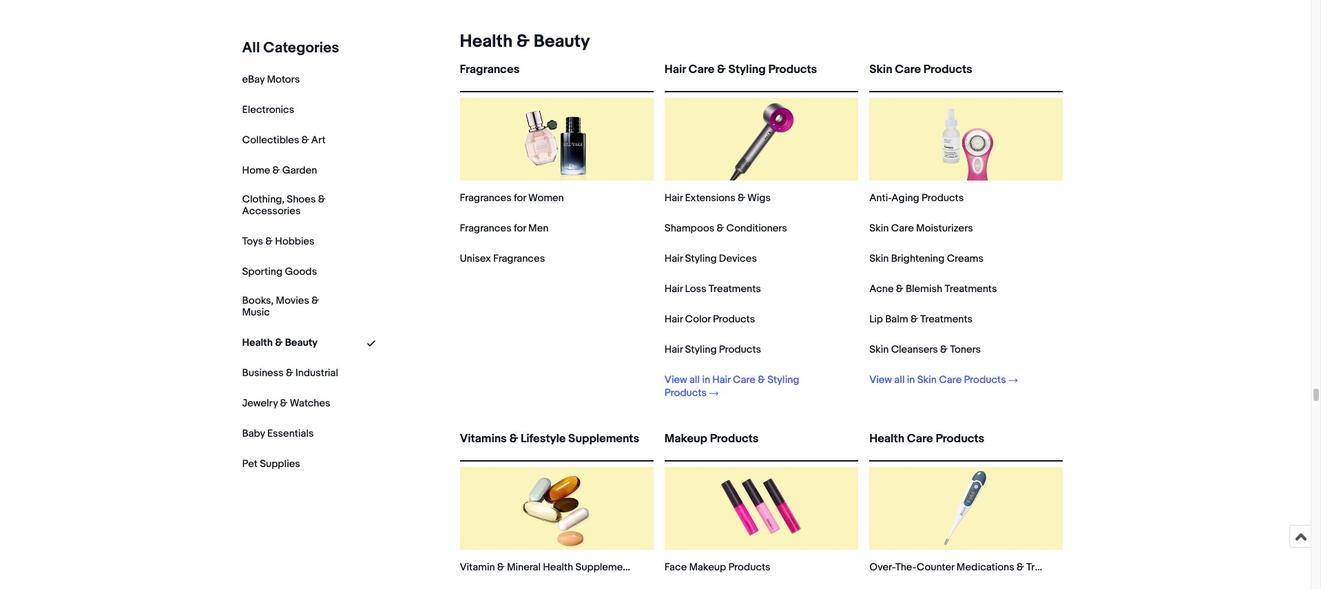 Task type: vqa. For each thing, say whether or not it's contained in the screenshot.
Health
yes



Task type: locate. For each thing, give the bounding box(es) containing it.
1 horizontal spatial in
[[907, 373, 915, 387]]

sporting
[[242, 265, 283, 278]]

books,
[[242, 294, 274, 307]]

products
[[769, 63, 817, 76], [924, 63, 973, 76], [922, 192, 964, 205], [713, 313, 755, 326], [719, 343, 761, 356], [964, 373, 1007, 387], [665, 387, 707, 400], [710, 432, 759, 446], [936, 432, 985, 446], [729, 561, 771, 574]]

counter
[[917, 561, 955, 574]]

face
[[665, 561, 687, 574]]

0 horizontal spatial health & beauty
[[242, 336, 318, 349]]

pet supplies
[[242, 457, 300, 470]]

art
[[311, 134, 326, 147]]

2 for from the top
[[514, 222, 526, 235]]

lip balm & treatments
[[870, 313, 973, 326]]

for left "women"
[[514, 192, 526, 205]]

acne & blemish treatments link
[[870, 282, 997, 296]]

in down hair styling products link
[[702, 373, 710, 387]]

makeup inside makeup products link
[[665, 432, 708, 446]]

home & garden
[[242, 164, 317, 177]]

for for men
[[514, 222, 526, 235]]

1 horizontal spatial health & beauty link
[[454, 31, 590, 52]]

skin inside "link"
[[870, 63, 893, 76]]

all inside view all in hair care & styling products
[[690, 373, 700, 387]]

1 in from the left
[[702, 373, 710, 387]]

hair styling products link
[[665, 343, 761, 356]]

hair care & styling products image
[[720, 98, 803, 181]]

vitamin
[[460, 561, 495, 574]]

hair for hair color products
[[665, 313, 683, 326]]

for
[[514, 192, 526, 205], [514, 222, 526, 235]]

pet supplies link
[[242, 457, 300, 470]]

hair styling devices
[[665, 252, 757, 265]]

in inside view all in hair care & styling products
[[702, 373, 710, 387]]

1 horizontal spatial all
[[895, 373, 905, 387]]

garden
[[282, 164, 317, 177]]

books, movies & music link
[[242, 294, 339, 319]]

health care products image
[[925, 467, 1008, 550]]

view down hair styling products
[[665, 373, 687, 387]]

skin care products link
[[870, 63, 1063, 88]]

0 horizontal spatial view
[[665, 373, 687, 387]]

1 vertical spatial makeup
[[689, 561, 726, 574]]

& inside view all in hair care & styling products
[[758, 373, 766, 387]]

beauty up the fragrances link
[[534, 31, 590, 52]]

beauty up business & industrial 'link'
[[285, 336, 318, 349]]

health & beauty link up 'business & industrial' at the bottom of page
[[242, 336, 318, 349]]

1 vertical spatial health & beauty link
[[242, 336, 318, 349]]

for for women
[[514, 192, 526, 205]]

anti-aging products link
[[870, 192, 964, 205]]

all down cleansers
[[895, 373, 905, 387]]

shoes
[[287, 193, 316, 206]]

view for hair
[[665, 373, 687, 387]]

categories
[[263, 39, 339, 57]]

the-
[[896, 561, 917, 574]]

face makeup products link
[[665, 561, 771, 574]]

hair loss treatments link
[[665, 282, 761, 296]]

books, movies & music
[[242, 294, 319, 319]]

hair color products link
[[665, 313, 755, 326]]

0 vertical spatial beauty
[[534, 31, 590, 52]]

1 all from the left
[[690, 373, 700, 387]]

over-
[[870, 561, 896, 574]]

balm
[[886, 313, 909, 326]]

hair for hair styling devices
[[665, 252, 683, 265]]

vitamins & lifestyle supplements image
[[515, 467, 598, 550]]

beauty
[[534, 31, 590, 52], [285, 336, 318, 349]]

2 view from the left
[[870, 373, 892, 387]]

skin for skin care products
[[870, 63, 893, 76]]

view all in hair care & styling products link
[[665, 373, 839, 400]]

fragrances for fragrances for men
[[460, 222, 512, 235]]

styling inside view all in hair care & styling products
[[768, 373, 800, 387]]

movies
[[276, 294, 309, 307]]

health & beauty link up the fragrances link
[[454, 31, 590, 52]]

hair for hair styling products
[[665, 343, 683, 356]]

fragrances for fragrances for women
[[460, 192, 512, 205]]

hair for hair extensions & wigs
[[665, 192, 683, 205]]

skin
[[870, 63, 893, 76], [870, 222, 889, 235], [870, 252, 889, 265], [870, 343, 889, 356], [918, 373, 937, 387]]

over-the-counter medications & treatments link
[[870, 561, 1079, 574]]

supplements
[[569, 432, 639, 446], [576, 561, 637, 574]]

0 horizontal spatial all
[[690, 373, 700, 387]]

care inside "link"
[[895, 63, 921, 76]]

shampoos & conditioners link
[[665, 222, 787, 235]]

watches
[[290, 397, 330, 410]]

wigs
[[748, 192, 771, 205]]

care for skin care moisturizers
[[891, 222, 914, 235]]

products inside health care products link
[[936, 432, 985, 446]]

1 for from the top
[[514, 192, 526, 205]]

2 in from the left
[[907, 373, 915, 387]]

care for skin care products
[[895, 63, 921, 76]]

0 vertical spatial supplements
[[569, 432, 639, 446]]

health & beauty
[[460, 31, 590, 52], [242, 336, 318, 349]]

health & beauty up 'business & industrial' at the bottom of page
[[242, 336, 318, 349]]

1 vertical spatial for
[[514, 222, 526, 235]]

face makeup products
[[665, 561, 771, 574]]

electronics
[[242, 103, 294, 116]]

all
[[690, 373, 700, 387], [895, 373, 905, 387]]

lip
[[870, 313, 883, 326]]

shampoos & conditioners
[[665, 222, 787, 235]]

treatments down creams on the top of page
[[945, 282, 997, 296]]

skin cleansers & toners
[[870, 343, 981, 356]]

for left men
[[514, 222, 526, 235]]

0 vertical spatial health & beauty link
[[454, 31, 590, 52]]

in down cleansers
[[907, 373, 915, 387]]

all for hair
[[690, 373, 700, 387]]

care
[[689, 63, 715, 76], [895, 63, 921, 76], [891, 222, 914, 235], [733, 373, 756, 387], [939, 373, 962, 387], [907, 432, 933, 446]]

health & beauty up the fragrances link
[[460, 31, 590, 52]]

1 view from the left
[[665, 373, 687, 387]]

jewelry
[[242, 397, 278, 410]]

treatments right medications
[[1027, 561, 1079, 574]]

fragrances
[[460, 63, 520, 76], [460, 192, 512, 205], [460, 222, 512, 235], [493, 252, 545, 265]]

& inside "books, movies & music"
[[312, 294, 319, 307]]

makeup
[[665, 432, 708, 446], [689, 561, 726, 574]]

0 vertical spatial makeup
[[665, 432, 708, 446]]

hair care & styling products link
[[665, 63, 859, 88]]

motors
[[267, 73, 300, 86]]

0 vertical spatial health & beauty
[[460, 31, 590, 52]]

treatments
[[709, 282, 761, 296], [945, 282, 997, 296], [921, 313, 973, 326], [1027, 561, 1079, 574]]

clothing,
[[242, 193, 285, 206]]

jewelry & watches link
[[242, 397, 330, 410]]

1 vertical spatial health & beauty
[[242, 336, 318, 349]]

conditioners
[[727, 222, 787, 235]]

1 horizontal spatial beauty
[[534, 31, 590, 52]]

supplies
[[260, 457, 300, 470]]

over-the-counter medications & treatments
[[870, 561, 1079, 574]]

ebay motors link
[[242, 73, 300, 86]]

home & garden link
[[242, 164, 317, 177]]

fragrances image
[[515, 98, 598, 181]]

0 vertical spatial for
[[514, 192, 526, 205]]

skin for skin cleansers & toners
[[870, 343, 889, 356]]

anti-
[[870, 192, 892, 205]]

hair loss treatments
[[665, 282, 761, 296]]

0 horizontal spatial beauty
[[285, 336, 318, 349]]

products inside makeup products link
[[710, 432, 759, 446]]

ebay motors
[[242, 73, 300, 86]]

skin for skin care moisturizers
[[870, 222, 889, 235]]

1 horizontal spatial view
[[870, 373, 892, 387]]

all down hair styling products
[[690, 373, 700, 387]]

jewelry & watches
[[242, 397, 330, 410]]

0 horizontal spatial in
[[702, 373, 710, 387]]

unisex fragrances link
[[460, 252, 545, 265]]

styling
[[729, 63, 766, 76], [685, 252, 717, 265], [685, 343, 717, 356], [768, 373, 800, 387]]

business
[[242, 366, 284, 379]]

essentials
[[267, 427, 314, 440]]

health care products
[[870, 432, 985, 446]]

makeup products image
[[720, 467, 803, 550]]

devices
[[719, 252, 757, 265]]

2 all from the left
[[895, 373, 905, 387]]

color
[[685, 313, 711, 326]]

lip balm & treatments link
[[870, 313, 973, 326]]

view inside view all in hair care & styling products
[[665, 373, 687, 387]]

view down cleansers
[[870, 373, 892, 387]]

1 vertical spatial beauty
[[285, 336, 318, 349]]



Task type: describe. For each thing, give the bounding box(es) containing it.
products inside view all in hair care & styling products
[[665, 387, 707, 400]]

all for skin
[[895, 373, 905, 387]]

toys & hobbies
[[242, 235, 315, 248]]

view all in skin care products link
[[870, 373, 1018, 387]]

health care products link
[[870, 432, 1063, 458]]

cleansers
[[891, 343, 938, 356]]

hair styling devices link
[[665, 252, 757, 265]]

mineral
[[507, 561, 541, 574]]

skin brightening creams
[[870, 252, 984, 265]]

& inside clothing, shoes & accessories
[[318, 193, 326, 206]]

vitamins
[[460, 432, 507, 446]]

skin care products image
[[925, 98, 1008, 181]]

view all in hair care & styling products
[[665, 373, 800, 400]]

skin for skin brightening creams
[[870, 252, 889, 265]]

hair inside view all in hair care & styling products
[[713, 373, 731, 387]]

care for hair care & styling products
[[689, 63, 715, 76]]

hair styling products
[[665, 343, 761, 356]]

all categories
[[242, 39, 339, 57]]

1 horizontal spatial health & beauty
[[460, 31, 590, 52]]

fragrances for men
[[460, 222, 549, 235]]

hair color products
[[665, 313, 755, 326]]

hair for hair loss treatments
[[665, 282, 683, 296]]

accessories
[[242, 204, 301, 218]]

sporting goods link
[[242, 265, 317, 278]]

blemish
[[906, 282, 943, 296]]

treatments down devices
[[709, 282, 761, 296]]

acne
[[870, 282, 894, 296]]

fragrances for fragrances
[[460, 63, 520, 76]]

baby essentials link
[[242, 427, 314, 440]]

vitamins & lifestyle supplements
[[460, 432, 639, 446]]

view for skin
[[870, 373, 892, 387]]

skin care products
[[870, 63, 973, 76]]

vitamin & mineral health supplements
[[460, 561, 637, 574]]

women
[[528, 192, 564, 205]]

all
[[242, 39, 260, 57]]

pet
[[242, 457, 258, 470]]

1 vertical spatial supplements
[[576, 561, 637, 574]]

baby
[[242, 427, 265, 440]]

hair care & styling products
[[665, 63, 817, 76]]

sporting goods
[[242, 265, 317, 278]]

toys
[[242, 235, 263, 248]]

fragrances for women link
[[460, 192, 564, 205]]

lifestyle
[[521, 432, 566, 446]]

skin care moisturizers
[[870, 222, 973, 235]]

business & industrial
[[242, 366, 338, 379]]

care inside view all in hair care & styling products
[[733, 373, 756, 387]]

unisex fragrances
[[460, 252, 545, 265]]

hair for hair care & styling products
[[665, 63, 686, 76]]

loss
[[685, 282, 707, 296]]

makeup products link
[[665, 432, 859, 458]]

goods
[[285, 265, 317, 278]]

in for &
[[702, 373, 710, 387]]

baby essentials
[[242, 427, 314, 440]]

vitamins & lifestyle supplements link
[[460, 432, 654, 458]]

hair extensions & wigs
[[665, 192, 771, 205]]

care for health care products
[[907, 432, 933, 446]]

moisturizers
[[916, 222, 973, 235]]

toners
[[950, 343, 981, 356]]

clothing, shoes & accessories
[[242, 193, 326, 218]]

skin brightening creams link
[[870, 252, 984, 265]]

men
[[528, 222, 549, 235]]

collectibles
[[242, 134, 299, 147]]

products inside hair care & styling products link
[[769, 63, 817, 76]]

makeup products
[[665, 432, 759, 446]]

clothing, shoes & accessories link
[[242, 193, 339, 218]]

products inside the skin care products "link"
[[924, 63, 973, 76]]

fragrances for women
[[460, 192, 564, 205]]

toys & hobbies link
[[242, 235, 315, 248]]

acne & blemish treatments
[[870, 282, 997, 296]]

shampoos
[[665, 222, 715, 235]]

collectibles & art
[[242, 134, 326, 147]]

home
[[242, 164, 270, 177]]

aging
[[892, 192, 920, 205]]

music
[[242, 306, 270, 319]]

treatments down acne & blemish treatments
[[921, 313, 973, 326]]

unisex
[[460, 252, 491, 265]]

in for products
[[907, 373, 915, 387]]

view all in skin care products
[[870, 373, 1007, 387]]

anti-aging products
[[870, 192, 964, 205]]

ebay
[[242, 73, 265, 86]]

business & industrial link
[[242, 366, 338, 379]]

0 horizontal spatial health & beauty link
[[242, 336, 318, 349]]

supplements inside vitamins & lifestyle supplements link
[[569, 432, 639, 446]]

vitamin & mineral health supplements link
[[460, 561, 637, 574]]



